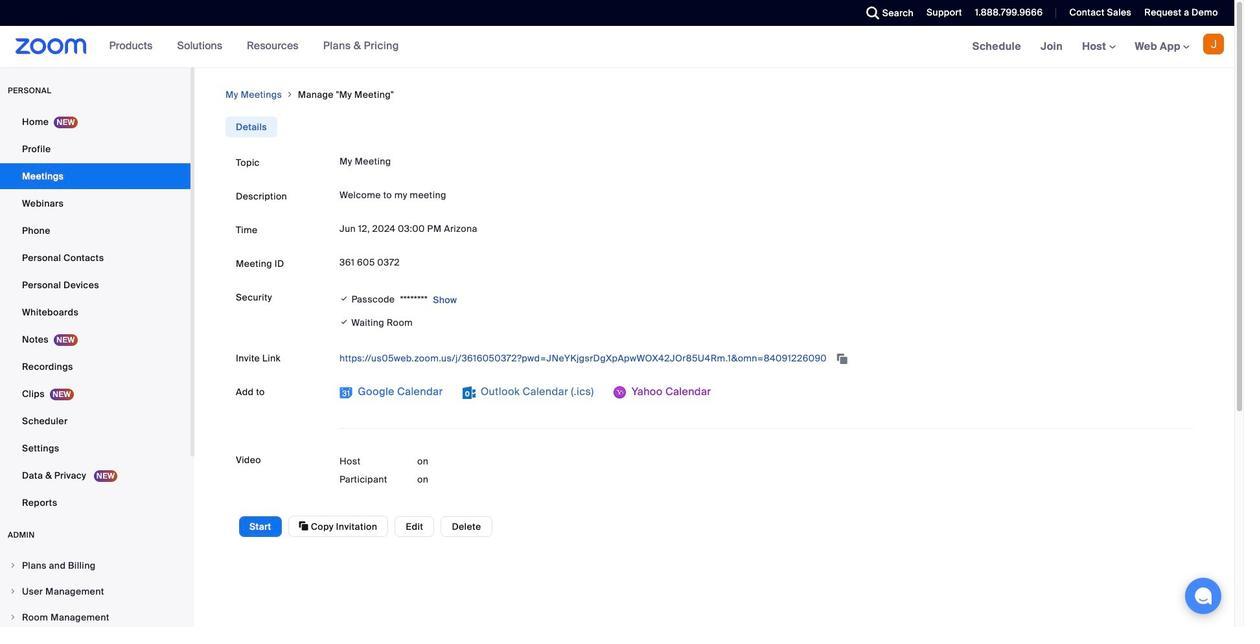 Task type: vqa. For each thing, say whether or not it's contained in the screenshot.
ADD TO OUTLOOK CALENDAR (.ICS) Icon
yes



Task type: locate. For each thing, give the bounding box(es) containing it.
meetings navigation
[[963, 26, 1235, 68]]

add to google calendar image
[[340, 386, 353, 399]]

2 vertical spatial menu item
[[0, 606, 191, 628]]

manage my meeting navigation
[[226, 88, 1204, 101]]

1 vertical spatial menu item
[[0, 580, 191, 604]]

menu item
[[0, 554, 191, 578], [0, 580, 191, 604], [0, 606, 191, 628]]

copy url image
[[836, 355, 849, 364]]

0 vertical spatial menu item
[[0, 554, 191, 578]]

add to outlook calendar (.ics) image
[[463, 386, 476, 399]]

banner
[[0, 26, 1235, 68]]

profile picture image
[[1204, 34, 1225, 54]]

product information navigation
[[87, 26, 409, 67]]

1 menu item from the top
[[0, 554, 191, 578]]

tab
[[226, 117, 278, 137]]

right image
[[286, 88, 294, 101], [9, 562, 17, 570], [9, 588, 17, 596], [9, 614, 17, 622]]

admin menu menu
[[0, 554, 191, 628]]



Task type: describe. For each thing, give the bounding box(es) containing it.
checked image
[[340, 292, 349, 305]]

zoom logo image
[[16, 38, 87, 54]]

2 menu item from the top
[[0, 580, 191, 604]]

personal menu menu
[[0, 109, 191, 517]]

open chat image
[[1195, 587, 1213, 606]]

manage my meeting tab control tab list
[[226, 117, 278, 137]]

copy image
[[299, 521, 309, 532]]

3 menu item from the top
[[0, 606, 191, 628]]

checked image
[[340, 316, 349, 329]]

add to yahoo calendar image
[[614, 386, 627, 399]]



